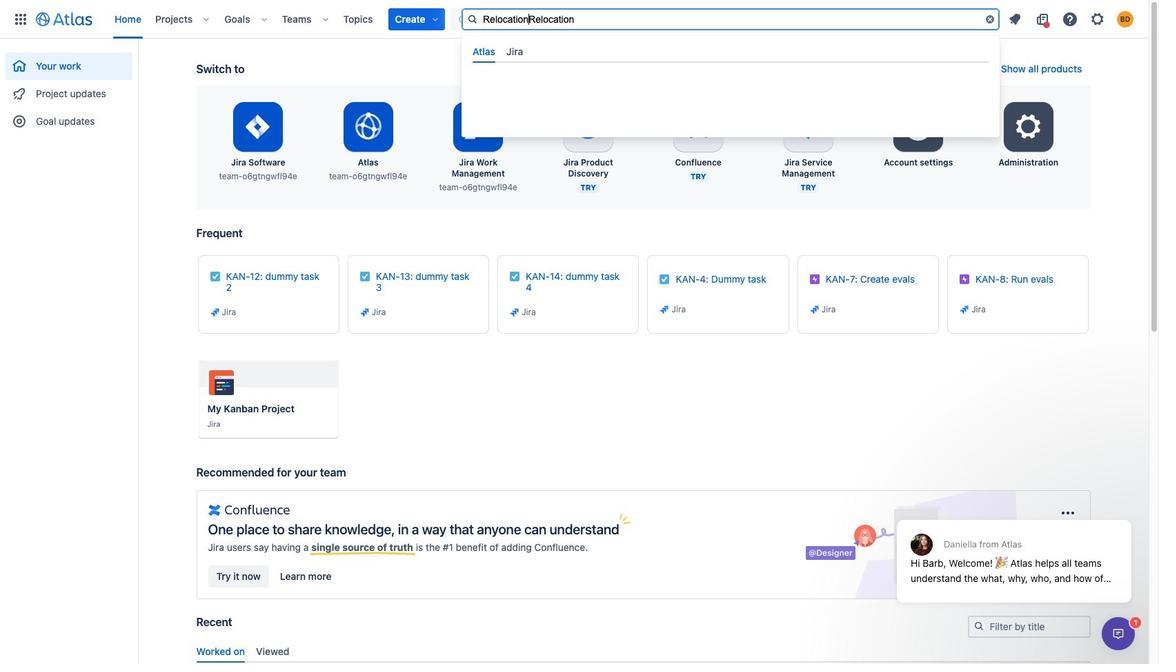 Task type: locate. For each thing, give the bounding box(es) containing it.
dialog
[[890, 487, 1139, 614], [1102, 618, 1135, 651]]

settings image
[[1090, 11, 1106, 27]]

account image
[[1117, 11, 1134, 27]]

jira image
[[660, 304, 671, 315], [209, 307, 221, 318], [209, 307, 221, 318], [359, 307, 371, 318], [510, 307, 521, 318]]

tab list
[[467, 40, 995, 63], [191, 640, 1096, 663]]

settings image
[[902, 110, 935, 144], [1012, 110, 1046, 144]]

1 settings image from the left
[[902, 110, 935, 144]]

banner
[[0, 0, 1149, 137]]

1 horizontal spatial settings image
[[1012, 110, 1046, 144]]

tab
[[467, 40, 501, 63], [501, 40, 529, 63]]

2 settings image from the left
[[1012, 110, 1046, 144]]

search image
[[974, 621, 985, 632]]

1 tab from the left
[[467, 40, 501, 63]]

2 tab from the left
[[501, 40, 529, 63]]

jira image
[[660, 304, 671, 315], [810, 304, 821, 315], [810, 304, 821, 315], [960, 304, 971, 315], [960, 304, 971, 315], [359, 307, 371, 318], [510, 307, 521, 318]]

confluence image
[[208, 502, 290, 519], [208, 502, 290, 519]]

group
[[6, 39, 133, 139]]

Filter by title field
[[969, 618, 1090, 637]]

1 vertical spatial tab list
[[191, 640, 1096, 663]]

clear search session image
[[985, 13, 996, 25]]

None search field
[[462, 8, 1000, 30]]

0 horizontal spatial settings image
[[902, 110, 935, 144]]

0 vertical spatial dialog
[[890, 487, 1139, 614]]



Task type: vqa. For each thing, say whether or not it's contained in the screenshot.
close banner image
no



Task type: describe. For each thing, give the bounding box(es) containing it.
search image
[[467, 13, 478, 25]]

0 vertical spatial tab list
[[467, 40, 995, 63]]

cross-flow recommendation banner element
[[196, 466, 1091, 616]]

switch to... image
[[12, 11, 29, 27]]

help image
[[1062, 11, 1079, 27]]

top element
[[8, 0, 862, 38]]

notifications image
[[1007, 11, 1024, 27]]

Search Atlas field
[[462, 8, 1000, 30]]

1 vertical spatial dialog
[[1102, 618, 1135, 651]]



